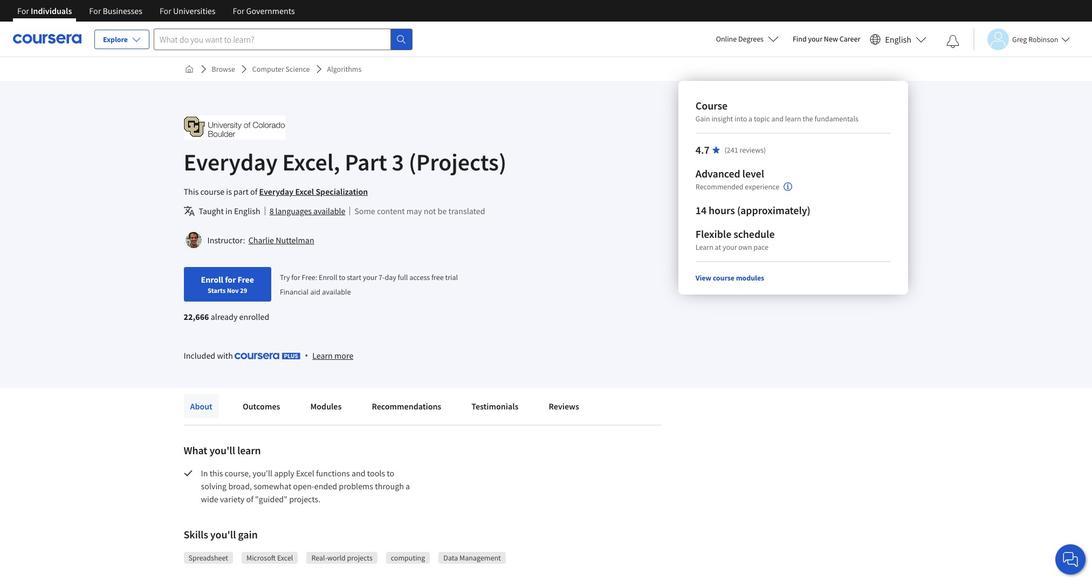Task type: describe. For each thing, give the bounding box(es) containing it.
banner navigation
[[9, 0, 304, 22]]

a inside course gain insight into a topic and learn the fundamentals
[[749, 114, 753, 124]]

advanced level
[[696, 167, 765, 180]]

computing
[[391, 553, 425, 563]]

view course modules
[[696, 273, 765, 283]]

apply
[[274, 468, 294, 479]]

data
[[444, 553, 458, 563]]

2 vertical spatial excel
[[277, 553, 293, 563]]

(241 reviews)
[[725, 145, 766, 155]]

22,666
[[184, 311, 209, 322]]

gain
[[238, 528, 258, 541]]

functions
[[316, 468, 350, 479]]

for for try
[[292, 272, 300, 282]]

more
[[335, 350, 354, 361]]

reviews link
[[542, 394, 586, 418]]

charlie
[[249, 235, 274, 245]]

of inside the in this course, you'll apply excel functions and tools to solving broad, somewhat open-ended problems through a wide variety of "guided" projects.
[[246, 494, 254, 504]]

broad,
[[228, 481, 252, 492]]

enrolled
[[239, 311, 269, 322]]

projects
[[347, 553, 373, 563]]

for businesses
[[89, 5, 142, 16]]

14 hours (approximately)
[[696, 203, 811, 217]]

2 horizontal spatial your
[[809, 34, 823, 44]]

into
[[735, 114, 747, 124]]

taught in english
[[199, 206, 260, 216]]

english inside button
[[886, 34, 912, 45]]

modules link
[[304, 394, 348, 418]]

individuals
[[31, 5, 72, 16]]

learn more link
[[313, 349, 354, 362]]

data management
[[444, 553, 501, 563]]

and inside the in this course, you'll apply excel functions and tools to solving broad, somewhat open-ended problems through a wide variety of "guided" projects.
[[352, 468, 366, 479]]

for individuals
[[17, 5, 72, 16]]

14
[[696, 203, 707, 217]]

experience
[[745, 182, 780, 192]]

0 vertical spatial excel
[[295, 186, 314, 197]]

testimonials link
[[465, 394, 525, 418]]

hours
[[709, 203, 735, 217]]

schedule
[[734, 227, 775, 241]]

free
[[432, 272, 444, 282]]

course for this
[[200, 186, 224, 197]]

with
[[217, 350, 233, 361]]

pace
[[754, 242, 769, 252]]

0 vertical spatial everyday
[[184, 147, 278, 177]]

skills you'll gain
[[184, 528, 258, 541]]

you'll inside the in this course, you'll apply excel functions and tools to solving broad, somewhat open-ended problems through a wide variety of "guided" projects.
[[253, 468, 273, 479]]

learn inside the flexible schedule learn at your own pace
[[696, 242, 714, 252]]

skills
[[184, 528, 208, 541]]

already
[[211, 311, 238, 322]]

0 horizontal spatial english
[[234, 206, 260, 216]]

computer science
[[252, 64, 310, 74]]

content
[[377, 206, 405, 216]]

degrees
[[739, 34, 764, 44]]

management
[[460, 553, 501, 563]]

instructor:
[[207, 235, 245, 245]]

microsoft
[[247, 553, 276, 563]]

charlie nuttelman image
[[185, 232, 202, 248]]

and inside course gain insight into a topic and learn the fundamentals
[[772, 114, 784, 124]]

insight
[[712, 114, 733, 124]]

reviews
[[549, 401, 579, 412]]

start
[[347, 272, 361, 282]]

fundamentals
[[815, 114, 859, 124]]

in
[[201, 468, 208, 479]]

(approximately)
[[737, 203, 811, 217]]

free
[[238, 274, 254, 285]]

find your new career link
[[788, 32, 866, 46]]

free:
[[302, 272, 317, 282]]

robinson
[[1029, 34, 1059, 44]]

information about difficulty level pre-requisites. image
[[784, 182, 793, 191]]

solving
[[201, 481, 227, 492]]

course
[[696, 99, 728, 112]]

financial aid available button
[[280, 287, 351, 297]]

may
[[407, 206, 422, 216]]

home image
[[185, 65, 193, 73]]

open-
[[293, 481, 314, 492]]

included
[[184, 350, 215, 361]]

english button
[[866, 22, 931, 57]]

level
[[743, 167, 765, 180]]

variety
[[220, 494, 245, 504]]

your inside the flexible schedule learn at your own pace
[[723, 242, 737, 252]]

coursera plus image
[[235, 353, 301, 359]]

reviews)
[[740, 145, 766, 155]]

chat with us image
[[1062, 551, 1080, 568]]

spreadsheet
[[189, 553, 228, 563]]

some content may not be translated
[[355, 206, 485, 216]]

ended
[[314, 481, 337, 492]]

22,666 already enrolled
[[184, 311, 269, 322]]

find
[[793, 34, 807, 44]]

this course is part of everyday excel specialization
[[184, 186, 368, 197]]

in this course, you'll apply excel functions and tools to solving broad, somewhat open-ended problems through a wide variety of "guided" projects.
[[201, 468, 412, 504]]

view
[[696, 273, 712, 283]]

computer
[[252, 64, 284, 74]]

available inside button
[[313, 206, 345, 216]]

try
[[280, 272, 290, 282]]

for for businesses
[[89, 5, 101, 16]]

you'll for learn
[[210, 444, 235, 457]]

wide
[[201, 494, 218, 504]]

"guided"
[[255, 494, 288, 504]]

browse
[[212, 64, 235, 74]]



Task type: vqa. For each thing, say whether or not it's contained in the screenshot.
1st music from the left
no



Task type: locate. For each thing, give the bounding box(es) containing it.
for left individuals
[[17, 5, 29, 16]]

through
[[375, 481, 404, 492]]

for
[[292, 272, 300, 282], [225, 274, 236, 285]]

to left start on the left of the page
[[339, 272, 346, 282]]

online
[[716, 34, 737, 44]]

1 vertical spatial your
[[723, 242, 737, 252]]

you'll for gain
[[210, 528, 236, 541]]

0 vertical spatial to
[[339, 272, 346, 282]]

and up the problems
[[352, 468, 366, 479]]

1 vertical spatial and
[[352, 468, 366, 479]]

for for individuals
[[17, 5, 29, 16]]

available inside try for free: enroll to start your 7-day full access free trial financial aid available
[[322, 287, 351, 297]]

your left the 7- on the left top
[[363, 272, 377, 282]]

nov
[[227, 286, 239, 295]]

explore button
[[94, 30, 149, 49]]

problems
[[339, 481, 373, 492]]

aid
[[311, 287, 320, 297]]

1 vertical spatial english
[[234, 206, 260, 216]]

1 horizontal spatial a
[[749, 114, 753, 124]]

2 vertical spatial your
[[363, 272, 377, 282]]

0 vertical spatial and
[[772, 114, 784, 124]]

microsoft excel
[[247, 553, 293, 563]]

enroll inside try for free: enroll to start your 7-day full access free trial financial aid available
[[319, 272, 338, 282]]

not
[[424, 206, 436, 216]]

available
[[313, 206, 345, 216], [322, 287, 351, 297]]

1 vertical spatial course
[[713, 273, 735, 283]]

learn inside • learn more
[[313, 350, 333, 361]]

everyday excel specialization link
[[259, 186, 368, 197]]

course
[[200, 186, 224, 197], [713, 273, 735, 283]]

about
[[190, 401, 213, 412]]

trial
[[445, 272, 458, 282]]

excel
[[295, 186, 314, 197], [296, 468, 314, 479], [277, 553, 293, 563]]

0 horizontal spatial your
[[363, 272, 377, 282]]

8 languages available
[[270, 206, 345, 216]]

flexible
[[696, 227, 732, 241]]

greg robinson
[[1013, 34, 1059, 44]]

somewhat
[[254, 481, 292, 492]]

about link
[[184, 394, 219, 418]]

(241
[[725, 145, 738, 155]]

gain
[[696, 114, 710, 124]]

a right the into
[[749, 114, 753, 124]]

0 vertical spatial learn
[[785, 114, 802, 124]]

0 vertical spatial english
[[886, 34, 912, 45]]

coursera image
[[13, 30, 81, 48]]

a inside the in this course, you'll apply excel functions and tools to solving broad, somewhat open-ended problems through a wide variety of "guided" projects.
[[406, 481, 410, 492]]

your
[[809, 34, 823, 44], [723, 242, 737, 252], [363, 272, 377, 282]]

available right aid
[[322, 287, 351, 297]]

to inside the in this course, you'll apply excel functions and tools to solving broad, somewhat open-ended problems through a wide variety of "guided" projects.
[[387, 468, 394, 479]]

outcomes link
[[236, 394, 287, 418]]

course right view
[[713, 273, 735, 283]]

7-
[[379, 272, 385, 282]]

1 horizontal spatial english
[[886, 34, 912, 45]]

enroll right free:
[[319, 272, 338, 282]]

languages
[[275, 206, 312, 216]]

find your new career
[[793, 34, 861, 44]]

algorithms link
[[323, 59, 366, 79]]

advanced
[[696, 167, 741, 180]]

day
[[385, 272, 396, 282]]

you'll up this
[[210, 444, 235, 457]]

course,
[[225, 468, 251, 479]]

learn left at
[[696, 242, 714, 252]]

a right through
[[406, 481, 410, 492]]

for up the nov
[[225, 274, 236, 285]]

1 vertical spatial learn
[[313, 350, 333, 361]]

be
[[438, 206, 447, 216]]

2 for from the left
[[89, 5, 101, 16]]

for left the businesses
[[89, 5, 101, 16]]

learn inside course gain insight into a topic and learn the fundamentals
[[785, 114, 802, 124]]

own
[[739, 242, 752, 252]]

your right at
[[723, 242, 737, 252]]

available down specialization
[[313, 206, 345, 216]]

your inside try for free: enroll to start your 7-day full access free trial financial aid available
[[363, 272, 377, 282]]

algorithms
[[327, 64, 362, 74]]

try for free: enroll to start your 7-day full access free trial financial aid available
[[280, 272, 458, 297]]

1 vertical spatial excel
[[296, 468, 314, 479]]

you'll up somewhat
[[253, 468, 273, 479]]

testimonials
[[472, 401, 519, 412]]

career
[[840, 34, 861, 44]]

1 horizontal spatial and
[[772, 114, 784, 124]]

0 horizontal spatial to
[[339, 272, 346, 282]]

1 horizontal spatial learn
[[785, 114, 802, 124]]

0 horizontal spatial course
[[200, 186, 224, 197]]

projects.
[[289, 494, 321, 504]]

for left governments
[[233, 5, 245, 16]]

to inside try for free: enroll to start your 7-day full access free trial financial aid available
[[339, 272, 346, 282]]

1 vertical spatial available
[[322, 287, 351, 297]]

charlie nuttelman link
[[249, 235, 314, 245]]

this
[[184, 186, 199, 197]]

29
[[240, 286, 247, 295]]

to up through
[[387, 468, 394, 479]]

translated
[[449, 206, 485, 216]]

tools
[[367, 468, 385, 479]]

excel up the open-
[[296, 468, 314, 479]]

at
[[715, 242, 721, 252]]

excel right microsoft
[[277, 553, 293, 563]]

this
[[210, 468, 223, 479]]

1 vertical spatial a
[[406, 481, 410, 492]]

learn up course,
[[237, 444, 261, 457]]

everyday
[[184, 147, 278, 177], [259, 186, 294, 197]]

enroll for free starts nov 29
[[201, 274, 254, 295]]

for universities
[[160, 5, 216, 16]]

4 for from the left
[[233, 5, 245, 16]]

for inside try for free: enroll to start your 7-day full access free trial financial aid available
[[292, 272, 300, 282]]

enroll inside the enroll for free starts nov 29
[[201, 274, 223, 285]]

(projects)
[[409, 147, 507, 177]]

for right try
[[292, 272, 300, 282]]

in
[[226, 206, 232, 216]]

for for governments
[[233, 5, 245, 16]]

learn right •
[[313, 350, 333, 361]]

1 horizontal spatial course
[[713, 273, 735, 283]]

flexible schedule learn at your own pace
[[696, 227, 775, 252]]

english right career
[[886, 34, 912, 45]]

governments
[[246, 5, 295, 16]]

0 vertical spatial of
[[250, 186, 258, 197]]

0 horizontal spatial learn
[[237, 444, 261, 457]]

learn
[[785, 114, 802, 124], [237, 444, 261, 457]]

0 vertical spatial available
[[313, 206, 345, 216]]

everyday up 8
[[259, 186, 294, 197]]

learn left the the on the top right of the page
[[785, 114, 802, 124]]

excel,
[[282, 147, 340, 177]]

1 horizontal spatial to
[[387, 468, 394, 479]]

1 vertical spatial of
[[246, 494, 254, 504]]

of right 'part'
[[250, 186, 258, 197]]

for inside the enroll for free starts nov 29
[[225, 274, 236, 285]]

modules
[[736, 273, 765, 283]]

1 horizontal spatial enroll
[[319, 272, 338, 282]]

1 vertical spatial learn
[[237, 444, 261, 457]]

universities
[[173, 5, 216, 16]]

3 for from the left
[[160, 5, 171, 16]]

for for enroll
[[225, 274, 236, 285]]

course for view
[[713, 273, 735, 283]]

1 horizontal spatial for
[[292, 272, 300, 282]]

what
[[184, 444, 207, 457]]

for for universities
[[160, 5, 171, 16]]

0 horizontal spatial for
[[225, 274, 236, 285]]

8 languages available button
[[270, 204, 345, 217]]

0 horizontal spatial enroll
[[201, 274, 223, 285]]

show notifications image
[[947, 35, 960, 48]]

1 vertical spatial to
[[387, 468, 394, 479]]

access
[[410, 272, 430, 282]]

0 vertical spatial course
[[200, 186, 224, 197]]

you'll left gain
[[210, 528, 236, 541]]

of down broad,
[[246, 494, 254, 504]]

What do you want to learn? text field
[[154, 28, 391, 50]]

online degrees
[[716, 34, 764, 44]]

0 horizontal spatial learn
[[313, 350, 333, 361]]

full
[[398, 272, 408, 282]]

excel inside the in this course, you'll apply excel functions and tools to solving broad, somewhat open-ended problems through a wide variety of "guided" projects.
[[296, 468, 314, 479]]

some
[[355, 206, 375, 216]]

outcomes
[[243, 401, 280, 412]]

english right in
[[234, 206, 260, 216]]

0 vertical spatial a
[[749, 114, 753, 124]]

course left is
[[200, 186, 224, 197]]

0 vertical spatial learn
[[696, 242, 714, 252]]

explore
[[103, 35, 128, 44]]

0 vertical spatial you'll
[[210, 444, 235, 457]]

for left universities
[[160, 5, 171, 16]]

•
[[305, 350, 308, 361]]

• learn more
[[305, 350, 354, 361]]

0 vertical spatial your
[[809, 34, 823, 44]]

1 for from the left
[[17, 5, 29, 16]]

everyday excel, part 3 (projects)
[[184, 147, 507, 177]]

1 horizontal spatial your
[[723, 242, 737, 252]]

1 vertical spatial everyday
[[259, 186, 294, 197]]

your right 'find'
[[809, 34, 823, 44]]

1 vertical spatial you'll
[[253, 468, 273, 479]]

2 vertical spatial you'll
[[210, 528, 236, 541]]

0 horizontal spatial and
[[352, 468, 366, 479]]

1 horizontal spatial learn
[[696, 242, 714, 252]]

learn
[[696, 242, 714, 252], [313, 350, 333, 361]]

real-
[[312, 553, 327, 563]]

university of colorado boulder image
[[184, 115, 285, 140]]

the
[[803, 114, 813, 124]]

everyday up is
[[184, 147, 278, 177]]

None search field
[[154, 28, 413, 50]]

enroll up starts at left
[[201, 274, 223, 285]]

0 horizontal spatial a
[[406, 481, 410, 492]]

and right topic
[[772, 114, 784, 124]]

businesses
[[103, 5, 142, 16]]

excel up 8 languages available on the left top
[[295, 186, 314, 197]]

greg robinson button
[[974, 28, 1071, 50]]

to
[[339, 272, 346, 282], [387, 468, 394, 479]]



